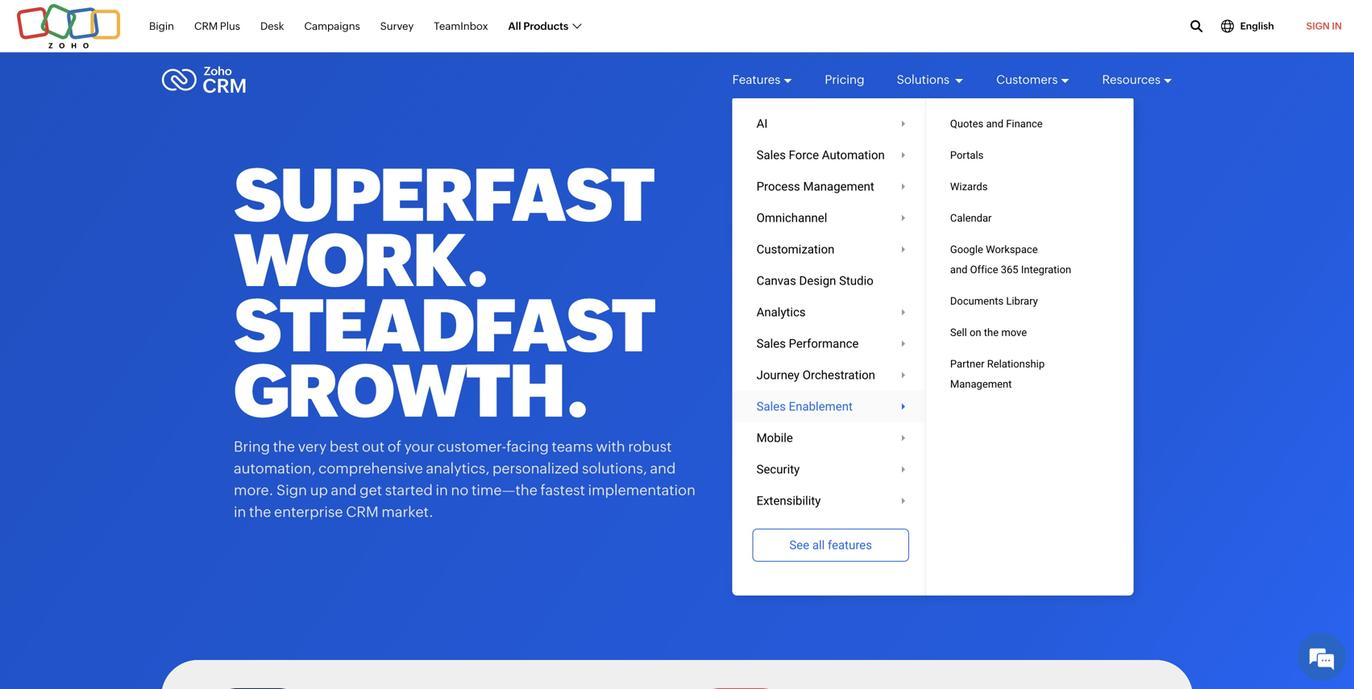 Task type: describe. For each thing, give the bounding box(es) containing it.
solutions link
[[897, 58, 964, 102]]

library
[[1006, 295, 1038, 307]]

be
[[902, 417, 913, 427]]

sign
[[276, 482, 307, 498]]

plus
[[220, 20, 240, 32]]

your inside superfast work. steadfast growth. bring the very best out of your customer-facing teams with robust automation, comprehensive analytics, personalized solutions, and more. sign up and get started in no time—the fastest implementation in the enterprise crm market.
[[404, 438, 434, 455]]

get
[[360, 482, 382, 498]]

and inside google workspace and office 365 integration
[[950, 264, 968, 276]]

move
[[1001, 326, 1027, 339]]

get
[[874, 177, 900, 194]]

sell
[[950, 326, 967, 339]]

using
[[973, 572, 999, 584]]

zoho crm logo image
[[161, 62, 247, 98]]

trial
[[1064, 177, 1092, 194]]

enablement
[[789, 399, 853, 413]]

see all features
[[789, 538, 872, 552]]

all
[[508, 20, 521, 32]]

in right 'you're' on the bottom
[[920, 399, 928, 409]]

journey orchestration
[[756, 368, 875, 382]]

desk link
[[260, 11, 284, 41]]

relationship
[[987, 358, 1045, 370]]

canvas design studio link
[[732, 265, 929, 297]]

robust
[[628, 438, 672, 455]]

orchestration
[[802, 368, 875, 382]]

comprehensive
[[318, 460, 423, 477]]

market.
[[382, 504, 434, 520]]

implementation
[[588, 482, 696, 498]]

process management link
[[732, 171, 929, 202]]

+1
[[856, 367, 866, 379]]

in right stored
[[942, 417, 950, 427]]

teams
[[552, 438, 593, 455]]

design
[[799, 274, 836, 288]]

mobile
[[756, 431, 793, 445]]

english
[[1240, 21, 1274, 31]]

management inside partner relationship management
[[950, 378, 1012, 390]]

1 horizontal spatial of
[[940, 491, 949, 501]]

and right up at the left bottom of the page
[[331, 482, 357, 498]]

in right sign
[[961, 572, 970, 584]]

will
[[886, 417, 900, 427]]

partner relationship management
[[950, 358, 1045, 390]]

process management
[[756, 179, 874, 193]]

features link
[[732, 58, 793, 102]]

google workspace and office 365 integration
[[950, 243, 1071, 276]]

quotes and finance
[[950, 118, 1043, 130]]

survey
[[380, 20, 414, 32]]

the down more.
[[249, 504, 271, 520]]

it
[[846, 399, 852, 409]]

your data will be stored in the
[[846, 417, 967, 427]]

customers
[[996, 73, 1058, 87]]

sales enablement link
[[732, 391, 929, 422]]

superfast
[[234, 154, 653, 237]]

sign in link
[[1294, 10, 1354, 42]]

analytics,
[[426, 460, 489, 477]]

quotes
[[950, 118, 983, 130]]

teaminbox link
[[434, 11, 488, 41]]

wizards
[[950, 181, 988, 193]]

sell on the move
[[950, 326, 1027, 339]]

very
[[298, 438, 327, 455]]

journey
[[756, 368, 799, 382]]

time—the
[[471, 482, 538, 498]]

or sign in using
[[926, 572, 999, 584]]

studio
[[839, 274, 874, 288]]

features
[[828, 538, 872, 552]]

mobile link
[[732, 422, 929, 454]]

portals
[[950, 149, 984, 161]]

no
[[451, 482, 469, 498]]

365
[[1001, 264, 1018, 276]]

bigin
[[149, 20, 174, 32]]

0 vertical spatial crm
[[194, 20, 218, 32]]

omnichannel link
[[732, 202, 929, 234]]

customization
[[756, 242, 834, 256]]

0 vertical spatial management
[[803, 179, 874, 193]]

all products link
[[508, 11, 581, 41]]

office
[[970, 264, 998, 276]]

documents library
[[950, 295, 1038, 307]]

in down more.
[[234, 504, 246, 520]]

in left the no
[[436, 482, 448, 498]]

see
[[789, 538, 809, 552]]

force
[[789, 148, 819, 162]]

sales force automation link
[[732, 139, 929, 171]]

ai
[[756, 116, 768, 131]]



Task type: vqa. For each thing, say whether or not it's contained in the screenshot.
Orchestration
yes



Task type: locate. For each thing, give the bounding box(es) containing it.
sales for sales performance
[[756, 336, 786, 351]]

campaigns
[[304, 20, 360, 32]]

bigin link
[[149, 11, 174, 41]]

of inside superfast work. steadfast growth. bring the very best out of your customer-facing teams with robust automation, comprehensive analytics, personalized solutions, and more. sign up and get started in no time—the fastest implementation in the enterprise crm market.
[[387, 438, 401, 455]]

all
[[812, 538, 825, 552]]

0 vertical spatial sales
[[756, 148, 786, 162]]

started
[[904, 177, 956, 194], [385, 482, 433, 498]]

crm plus link
[[194, 11, 240, 41]]

solutions,
[[582, 460, 647, 477]]

sales for sales force automation
[[756, 148, 786, 162]]

sales up journey
[[756, 336, 786, 351]]

with up the solutions,
[[596, 438, 625, 455]]

0 horizontal spatial started
[[385, 482, 433, 498]]

0 horizontal spatial your
[[404, 438, 434, 455]]

analytics link
[[732, 297, 929, 328]]

crm inside superfast work. steadfast growth. bring the very best out of your customer-facing teams with robust automation, comprehensive analytics, personalized solutions, and more. sign up and get started in no time—the fastest implementation in the enterprise crm market.
[[346, 504, 379, 520]]

0 vertical spatial with
[[959, 177, 991, 194]]

crm plus
[[194, 20, 240, 32]]

workspace
[[986, 243, 1038, 255]]

the right to
[[898, 491, 912, 501]]

stored
[[914, 417, 941, 427]]

work.
[[234, 219, 488, 302]]

1 horizontal spatial management
[[950, 378, 1012, 390]]

bring
[[234, 438, 270, 455]]

i
[[858, 491, 861, 501]]

sign in
[[1306, 21, 1342, 31]]

best
[[330, 438, 359, 455]]

security link
[[732, 454, 929, 485]]

sales up "process"
[[756, 148, 786, 162]]

1 horizontal spatial started
[[904, 177, 956, 194]]

fastest
[[540, 482, 585, 498]]

products
[[523, 20, 568, 32]]

in
[[1332, 21, 1342, 31]]

looks
[[854, 399, 875, 409]]

crm left plus
[[194, 20, 218, 32]]

customer-
[[437, 438, 506, 455]]

you're
[[893, 399, 919, 409]]

0 horizontal spatial of
[[387, 438, 401, 455]]

canvas design studio
[[756, 274, 874, 288]]

terms of service link
[[913, 491, 981, 501]]

portals link
[[926, 139, 1133, 171]]

2 sales from the top
[[756, 336, 786, 351]]

free
[[1031, 177, 1060, 194]]

1 sales from the top
[[756, 148, 786, 162]]

solutions
[[897, 73, 952, 87]]

the up automation,
[[273, 438, 295, 455]]

sales enablement
[[756, 399, 853, 413]]

your up analytics,
[[404, 438, 434, 455]]

sell on the move link
[[926, 317, 1133, 348]]

1 horizontal spatial your
[[995, 177, 1028, 194]]

automation
[[822, 148, 885, 162]]

documents library link
[[926, 285, 1133, 317]]

management down partner
[[950, 378, 1012, 390]]

0 horizontal spatial management
[[803, 179, 874, 193]]

terms
[[913, 491, 939, 501]]

1 vertical spatial crm
[[346, 504, 379, 520]]

of right terms at the right bottom of the page
[[940, 491, 949, 501]]

of right out
[[387, 438, 401, 455]]

facing
[[506, 438, 549, 455]]

calendar link
[[926, 202, 1133, 234]]

pricing link
[[825, 58, 864, 102]]

1 vertical spatial of
[[940, 491, 949, 501]]

3 sales from the top
[[756, 399, 786, 413]]

the up stored
[[930, 399, 943, 409]]

the right on
[[984, 326, 999, 339]]

personalized
[[492, 460, 579, 477]]

integration
[[1021, 264, 1071, 276]]

0 vertical spatial of
[[387, 438, 401, 455]]

and
[[986, 118, 1003, 130], [950, 264, 968, 276], [650, 460, 676, 477], [331, 482, 357, 498]]

crm down get
[[346, 504, 379, 520]]

started inside superfast work. steadfast growth. bring the very best out of your customer-facing teams with robust automation, comprehensive analytics, personalized solutions, and more. sign up and get started in no time—the fastest implementation in the enterprise crm market.
[[385, 482, 433, 498]]

0 horizontal spatial with
[[596, 438, 625, 455]]

None submit
[[846, 517, 1120, 557]]

0 vertical spatial started
[[904, 177, 956, 194]]

sales for sales enablement
[[756, 399, 786, 413]]

1 horizontal spatial crm
[[346, 504, 379, 520]]

campaigns link
[[304, 11, 360, 41]]

get started with your free trial
[[874, 177, 1092, 194]]

resources link
[[1102, 58, 1173, 102]]

management down sales force automation link
[[803, 179, 874, 193]]

see all features link
[[752, 529, 909, 562]]

features
[[732, 73, 780, 87]]

and down 'robust'
[[650, 460, 676, 477]]

with down "portals"
[[959, 177, 991, 194]]

canvas
[[756, 274, 796, 288]]

sales up mobile at the bottom right of page
[[756, 399, 786, 413]]

1 vertical spatial sales
[[756, 336, 786, 351]]

all products
[[508, 20, 568, 32]]

1 vertical spatial management
[[950, 378, 1012, 390]]

started right get
[[904, 177, 956, 194]]

growth.
[[234, 349, 588, 433]]

steadfast
[[234, 284, 654, 368]]

started up market.
[[385, 482, 433, 498]]

management
[[803, 179, 874, 193], [950, 378, 1012, 390]]

0 horizontal spatial crm
[[194, 20, 218, 32]]

1 vertical spatial your
[[404, 438, 434, 455]]

your
[[995, 177, 1028, 194], [404, 438, 434, 455]]

pricing
[[825, 73, 864, 87]]

superfast work. steadfast growth. bring the very best out of your customer-facing teams with robust automation, comprehensive analytics, personalized solutions, and more. sign up and get started in no time—the fastest implementation in the enterprise crm market.
[[234, 154, 696, 520]]

extensibility link
[[732, 485, 929, 517]]

desk
[[260, 20, 284, 32]]

your left free in the top of the page
[[995, 177, 1028, 194]]

service
[[951, 491, 981, 501]]

0 vertical spatial your
[[995, 177, 1028, 194]]

1 horizontal spatial with
[[959, 177, 991, 194]]

your
[[846, 417, 864, 427]]

sales force automation
[[756, 148, 885, 162]]

survey link
[[380, 11, 414, 41]]

enterprise
[[274, 504, 343, 520]]

2 vertical spatial sales
[[756, 399, 786, 413]]

more.
[[234, 482, 274, 498]]

1 vertical spatial started
[[385, 482, 433, 498]]

crm
[[194, 20, 218, 32], [346, 504, 379, 520]]

1 vertical spatial with
[[596, 438, 625, 455]]

sales
[[756, 148, 786, 162], [756, 336, 786, 351], [756, 399, 786, 413]]

journey orchestration link
[[732, 359, 929, 391]]

and right quotes
[[986, 118, 1003, 130]]

extensibility
[[756, 494, 821, 508]]

of
[[387, 438, 401, 455], [940, 491, 949, 501]]

security
[[756, 462, 800, 476]]

like
[[877, 399, 891, 409]]

and down google on the right top of the page
[[950, 264, 968, 276]]

sign
[[1306, 21, 1330, 31]]

the right stored
[[952, 417, 965, 427]]

with inside superfast work. steadfast growth. bring the very best out of your customer-facing teams with robust automation, comprehensive analytics, personalized solutions, and more. sign up and get started in no time—the fastest implementation in the enterprise crm market.
[[596, 438, 625, 455]]



